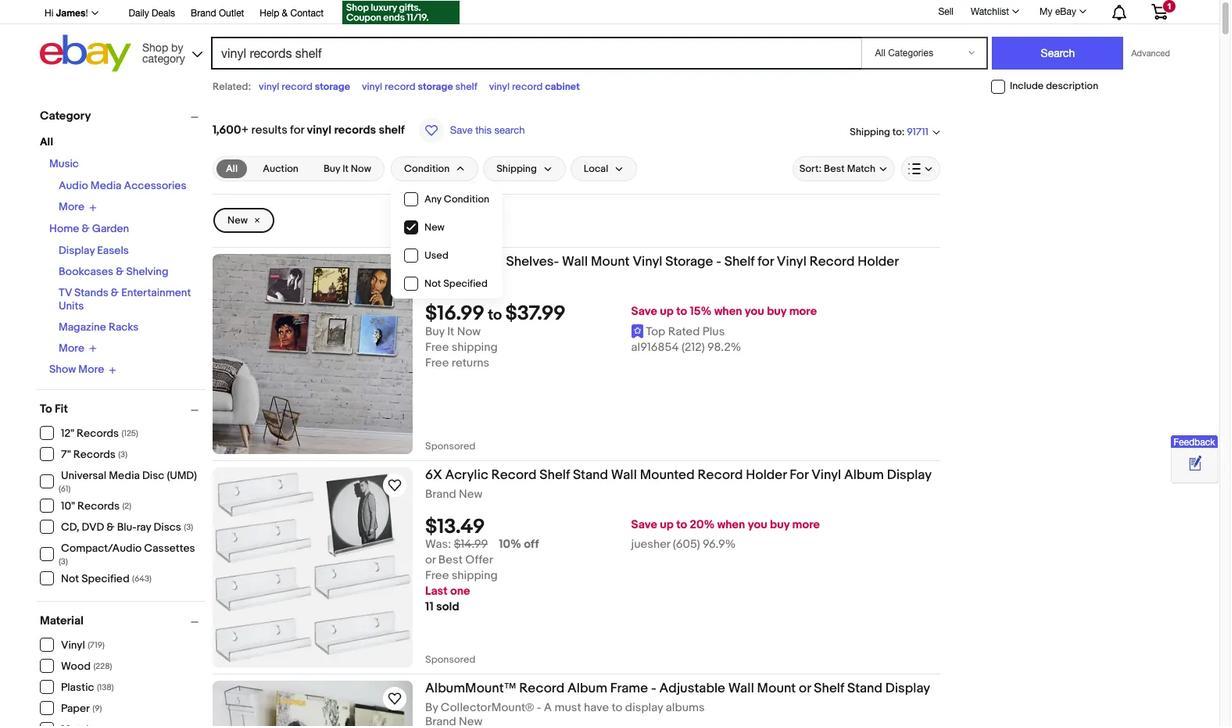 Task type: vqa. For each thing, say whether or not it's contained in the screenshot.
refund.
no



Task type: describe. For each thing, give the bounding box(es) containing it.
album inside 6x acrylic record shelf stand wall mounted record holder for vinyl album display brand new
[[844, 467, 884, 483]]

storage for vinyl record storage shelf
[[418, 81, 453, 93]]

contact
[[290, 8, 324, 19]]

when for 15%
[[714, 304, 742, 319]]

(3) for 7" records
[[118, 449, 127, 460]]

frame
[[610, 681, 648, 697]]

$37.99
[[505, 302, 566, 326]]

$13.49
[[425, 515, 485, 540]]

All selected text field
[[226, 162, 238, 176]]

free shipping
[[425, 340, 498, 355]]

compact/audio
[[61, 541, 142, 555]]

mount inside the albummount™ record album frame - adjustable wall mount or shelf stand display by collectormount® - a must have to display albums
[[757, 681, 796, 697]]

shipping inside juesher (605) 96.9% or best offer free shipping last one 11 sold
[[452, 568, 498, 583]]

collectormount®
[[441, 700, 534, 715]]

0 horizontal spatial buy
[[324, 163, 340, 175]]

(212)
[[682, 340, 705, 355]]

!
[[86, 8, 88, 19]]

(3) inside the cd, dvd & blu-ray discs (3)
[[184, 522, 193, 532]]

this
[[475, 124, 492, 136]]

1 more button from the top
[[59, 200, 97, 214]]

records for 10" records
[[77, 500, 120, 513]]

save for save up to 15% when you buy more buy it now
[[631, 304, 657, 319]]

display inside 6x acrylic record shelf stand wall mounted record holder for vinyl album display brand new
[[887, 467, 932, 483]]

feedback
[[1174, 437, 1215, 448]]

search
[[495, 124, 525, 136]]

media for universal
[[109, 469, 140, 482]]

wall inside vinyl record shelves- wall mount vinyl storage - shelf for vinyl record holder brand new
[[562, 254, 588, 270]]

sort:
[[799, 163, 822, 175]]

home & garden
[[49, 222, 129, 235]]

(umd)
[[167, 469, 197, 482]]

vinyl inside 6x acrylic record shelf stand wall mounted record holder for vinyl album display brand new
[[812, 467, 841, 483]]

not for not specified
[[424, 278, 441, 290]]

specified for not specified (643)
[[81, 572, 130, 586]]

$16.99
[[425, 302, 485, 326]]

records for 7" records
[[73, 448, 116, 461]]

when for 20%
[[717, 518, 745, 533]]

cabinet
[[545, 81, 580, 93]]

bookcases & shelving link
[[59, 265, 168, 278]]

audio
[[59, 179, 88, 192]]

advanced link
[[1124, 38, 1178, 69]]

0 vertical spatial shelf
[[455, 81, 477, 93]]

display easels bookcases & shelving tv stands & entertainment units magazine racks
[[59, 244, 191, 333]]

ebay
[[1055, 6, 1076, 17]]

6x acrylic record shelf stand wall mounted record holder for vinyl album display image
[[213, 467, 413, 668]]

1 vertical spatial condition
[[444, 193, 489, 206]]

get the coupon image
[[343, 1, 460, 24]]

buy inside 'save up to 15% when you buy more buy it now'
[[425, 325, 445, 339]]

6x acrylic record shelf stand wall mounted record holder for vinyl album display brand new
[[425, 467, 932, 502]]

top rated plus image
[[631, 324, 644, 338]]

hi james !
[[45, 7, 88, 19]]

to inside shipping to : 91711
[[893, 126, 902, 138]]

stands
[[74, 286, 108, 299]]

acrylic
[[445, 467, 488, 483]]

save for save up to 20% when you buy more
[[631, 518, 657, 533]]

shop
[[142, 41, 168, 54]]

vinyl record storage shelf
[[362, 81, 477, 93]]

my
[[1040, 6, 1053, 17]]

(61)
[[59, 483, 71, 494]]

6x
[[425, 467, 442, 483]]

bookcases
[[59, 265, 113, 278]]

show
[[49, 363, 76, 376]]

6x acrylic record shelf stand wall mounted record holder for vinyl album display heading
[[425, 467, 932, 483]]

local
[[584, 163, 608, 175]]

wood
[[61, 660, 91, 673]]

shipping to : 91711
[[850, 126, 929, 139]]

adjustable
[[659, 681, 725, 697]]

record for vinyl record storage shelf
[[385, 81, 416, 93]]

12"
[[61, 427, 74, 440]]

was: $14.99
[[425, 537, 488, 552]]

sort: best match button
[[792, 156, 895, 181]]

0 horizontal spatial it
[[343, 163, 349, 175]]

by
[[171, 41, 183, 54]]

up for 20%
[[660, 518, 674, 533]]

album inside the albummount™ record album frame - adjustable wall mount or shelf stand display by collectormount® - a must have to display albums
[[568, 681, 607, 697]]

not specified
[[424, 278, 488, 290]]

shipping for shipping to : 91711
[[850, 126, 890, 138]]

show more
[[49, 363, 104, 376]]

2 more button from the top
[[59, 341, 97, 355]]

display inside display easels bookcases & shelving tv stands & entertainment units magazine racks
[[59, 244, 95, 257]]

used
[[424, 249, 449, 262]]

universal
[[61, 469, 106, 482]]

vinyl record shelves- wall mount vinyl storage - shelf for vinyl record holder heading
[[425, 254, 899, 270]]

not specified link
[[392, 270, 502, 298]]

1,600
[[213, 123, 241, 138]]

shipping for shipping
[[497, 163, 537, 175]]

new inside 6x acrylic record shelf stand wall mounted record holder for vinyl album display brand new
[[459, 487, 482, 502]]

juesher
[[631, 537, 670, 552]]

record for vinyl record storage
[[282, 81, 313, 93]]

all link
[[217, 159, 247, 178]]

offer
[[465, 553, 493, 568]]

used link
[[392, 242, 502, 270]]

to up (605) on the right of page
[[676, 518, 687, 533]]

vinyl record shelves- wall mount vinyl storage - shelf for vinyl record holder link
[[425, 254, 940, 274]]

include
[[1010, 80, 1044, 92]]

7" records (3)
[[61, 448, 127, 461]]

0 horizontal spatial all
[[40, 135, 53, 149]]

1 shipping from the top
[[452, 340, 498, 355]]

to fit
[[40, 401, 68, 416]]

al916854
[[631, 340, 679, 355]]

0 vertical spatial for
[[290, 123, 304, 138]]

save up to 20% when you buy more
[[631, 518, 820, 533]]

music
[[49, 157, 79, 170]]

units
[[59, 299, 84, 312]]

(9)
[[92, 704, 102, 714]]

vinyl record shelves- wall mount vinyl storage - shelf for vinyl record holder image
[[213, 254, 413, 454]]

save this search button
[[414, 117, 530, 144]]

& left blu-
[[107, 521, 115, 534]]

1 vertical spatial more
[[59, 341, 84, 355]]

records for 12" records
[[77, 427, 119, 440]]

11
[[425, 600, 434, 615]]

(2)
[[122, 501, 131, 511]]

al916854 (212) 98.2% free returns
[[425, 340, 741, 371]]

auction link
[[253, 159, 308, 178]]

all inside 'main content'
[[226, 163, 238, 175]]

shipping button
[[483, 156, 566, 181]]

any condition link
[[392, 185, 502, 213]]

media for audio
[[90, 179, 122, 192]]

(605)
[[673, 537, 700, 552]]

rated
[[668, 325, 700, 339]]

ray
[[137, 521, 151, 534]]

watchlist
[[971, 6, 1009, 17]]

include description
[[1010, 80, 1099, 92]]

results
[[251, 123, 287, 138]]

vinyl for vinyl record storage
[[259, 81, 279, 93]]

listing options selector. list view selected. image
[[908, 163, 933, 175]]

albummount™ record album frame - adjustable wall mount or shelf stand display image
[[213, 681, 413, 726]]

any
[[424, 193, 442, 206]]

96.9%
[[703, 537, 736, 552]]

show more button
[[49, 363, 117, 376]]

1 vertical spatial -
[[651, 681, 656, 697]]

stand inside the albummount™ record album frame - adjustable wall mount or shelf stand display by collectormount® - a must have to display albums
[[847, 681, 883, 697]]

$16.99 to $37.99
[[425, 302, 566, 326]]

to inside $16.99 to $37.99
[[488, 307, 502, 325]]

display easels link
[[59, 244, 129, 257]]

discs
[[154, 521, 181, 534]]

daily deals
[[129, 8, 175, 19]]



Task type: locate. For each thing, give the bounding box(es) containing it.
not down used
[[424, 278, 441, 290]]

record down "get the coupon" image
[[385, 81, 416, 93]]

0 vertical spatial when
[[714, 304, 742, 319]]

sold
[[436, 600, 459, 615]]

cassettes
[[144, 541, 195, 555]]

now inside buy it now link
[[351, 163, 371, 175]]

up up top
[[660, 304, 674, 319]]

free down free shipping
[[425, 356, 449, 371]]

records up 7" records (3)
[[77, 427, 119, 440]]

media right audio
[[90, 179, 122, 192]]

0 horizontal spatial new link
[[213, 208, 274, 233]]

or inside the albummount™ record album frame - adjustable wall mount or shelf stand display by collectormount® - a must have to display albums
[[799, 681, 811, 697]]

wall right adjustable at bottom
[[728, 681, 754, 697]]

buy inside 'save up to 15% when you buy more buy it now'
[[767, 304, 787, 319]]

10" records (2)
[[61, 500, 131, 513]]

stand inside 6x acrylic record shelf stand wall mounted record holder for vinyl album display brand new
[[573, 467, 608, 483]]

0 horizontal spatial shipping
[[497, 163, 537, 175]]

2 vertical spatial display
[[886, 681, 930, 697]]

watch albummount™ record album frame - adjustable wall mount or shelf stand display image
[[385, 689, 404, 708]]

display inside the albummount™ record album frame - adjustable wall mount or shelf stand display by collectormount® - a must have to display albums
[[886, 681, 930, 697]]

more button up the show more on the left of page
[[59, 341, 97, 355]]

top rated plus
[[646, 325, 725, 339]]

or
[[425, 553, 436, 568], [799, 681, 811, 697]]

shipping inside shipping to : 91711
[[850, 126, 890, 138]]

free up the last
[[425, 568, 449, 583]]

specified for not specified
[[443, 278, 488, 290]]

it down records
[[343, 163, 349, 175]]

now inside 'save up to 15% when you buy more buy it now'
[[457, 325, 481, 339]]

0 vertical spatial or
[[425, 553, 436, 568]]

1 vertical spatial or
[[799, 681, 811, 697]]

0 vertical spatial -
[[716, 254, 721, 270]]

off
[[524, 537, 539, 552]]

more for save up to 20% when you buy more
[[792, 518, 820, 533]]

storage up records
[[315, 81, 350, 93]]

storage for vinyl record storage
[[315, 81, 350, 93]]

0 vertical spatial more button
[[59, 200, 97, 214]]

my ebay link
[[1031, 2, 1094, 21]]

for
[[790, 467, 809, 483]]

10% off
[[499, 537, 539, 552]]

0 horizontal spatial -
[[537, 700, 541, 715]]

universal media disc (umd) (61)
[[59, 469, 197, 494]]

3 free from the top
[[425, 568, 449, 583]]

1 horizontal spatial album
[[844, 467, 884, 483]]

vinyl right related:
[[259, 81, 279, 93]]

not for not specified (643)
[[61, 572, 79, 586]]

2 up from the top
[[660, 518, 674, 533]]

new down the 'used' link at left top
[[459, 274, 482, 288]]

& right the help
[[282, 8, 288, 19]]

vinyl inside 'main content'
[[307, 123, 331, 138]]

media inside universal media disc (umd) (61)
[[109, 469, 140, 482]]

best down was: $14.99
[[438, 553, 463, 568]]

records
[[77, 427, 119, 440], [73, 448, 116, 461], [77, 500, 120, 513]]

buy up free shipping
[[425, 325, 445, 339]]

1 horizontal spatial it
[[447, 325, 454, 339]]

2 vertical spatial more
[[78, 363, 104, 376]]

1 vertical spatial you
[[748, 518, 767, 533]]

shelf right records
[[379, 123, 405, 138]]

Search for anything text field
[[213, 38, 859, 68]]

shelf inside the albummount™ record album frame - adjustable wall mount or shelf stand display by collectormount® - a must have to display albums
[[814, 681, 844, 697]]

0 vertical spatial all
[[40, 135, 53, 149]]

buy for save up to 15% when you buy more buy it now
[[767, 304, 787, 319]]

more down audio
[[59, 200, 84, 214]]

0 vertical spatial save
[[450, 124, 473, 136]]

1 vertical spatial when
[[717, 518, 745, 533]]

to right $16.99 at the left top of the page
[[488, 307, 502, 325]]

- right storage
[[716, 254, 721, 270]]

0 horizontal spatial album
[[568, 681, 607, 697]]

& right the home
[[82, 222, 90, 235]]

for inside vinyl record shelves- wall mount vinyl storage - shelf for vinyl record holder brand new
[[758, 254, 774, 270]]

1 vertical spatial for
[[758, 254, 774, 270]]

shipping left : at the right
[[850, 126, 890, 138]]

best inside juesher (605) 96.9% or best offer free shipping last one 11 sold
[[438, 553, 463, 568]]

brand outlet link
[[191, 5, 244, 23]]

vinyl
[[259, 81, 279, 93], [362, 81, 382, 93], [489, 81, 510, 93], [307, 123, 331, 138]]

buy it now link
[[314, 159, 381, 178]]

free inside juesher (605) 96.9% or best offer free shipping last one 11 sold
[[425, 568, 449, 583]]

brand inside 6x acrylic record shelf stand wall mounted record holder for vinyl album display brand new
[[425, 487, 456, 502]]

sell link
[[931, 6, 961, 17]]

0 horizontal spatial now
[[351, 163, 371, 175]]

save up to 15% when you buy more buy it now
[[425, 304, 817, 339]]

new down all text field
[[227, 214, 248, 227]]

buy right 15%
[[767, 304, 787, 319]]

to inside 'save up to 15% when you buy more buy it now'
[[676, 304, 687, 319]]

1 horizontal spatial new link
[[392, 213, 502, 242]]

new
[[227, 214, 248, 227], [424, 221, 445, 234], [459, 274, 482, 288], [459, 487, 482, 502]]

shelf
[[724, 254, 755, 270], [540, 467, 570, 483], [814, 681, 844, 697]]

shelf inside 6x acrylic record shelf stand wall mounted record holder for vinyl album display brand new
[[540, 467, 570, 483]]

& down easels in the left of the page
[[116, 265, 124, 278]]

1 vertical spatial all
[[226, 163, 238, 175]]

1 horizontal spatial buy
[[425, 325, 445, 339]]

0 horizontal spatial storage
[[315, 81, 350, 93]]

audio media accessories
[[59, 179, 186, 192]]

description
[[1046, 80, 1099, 92]]

0 vertical spatial buy
[[767, 304, 787, 319]]

records up the dvd
[[77, 500, 120, 513]]

0 horizontal spatial (3)
[[59, 556, 68, 566]]

2 vertical spatial save
[[631, 518, 657, 533]]

albummount™
[[425, 681, 516, 697]]

condition inside dropdown button
[[404, 163, 450, 175]]

shop by category button
[[135, 35, 206, 68]]

dvd
[[82, 521, 104, 534]]

1 vertical spatial now
[[457, 325, 481, 339]]

plastic (138)
[[61, 681, 114, 694]]

brand down used
[[425, 274, 456, 288]]

you inside 'save up to 15% when you buy more buy it now'
[[745, 304, 764, 319]]

you right 20%
[[748, 518, 767, 533]]

1 vertical spatial specified
[[81, 572, 130, 586]]

brand left outlet
[[191, 8, 216, 19]]

it
[[343, 163, 349, 175], [447, 325, 454, 339]]

vinyl up records
[[362, 81, 382, 93]]

storage up the save this search button
[[418, 81, 453, 93]]

specified up $16.99 at the left top of the page
[[443, 278, 488, 290]]

last
[[425, 584, 448, 599]]

more inside button
[[78, 363, 104, 376]]

account navigation
[[36, 0, 1180, 27]]

1 vertical spatial free
[[425, 356, 449, 371]]

1 vertical spatial mount
[[757, 681, 796, 697]]

vinyl for vinyl record storage shelf
[[362, 81, 382, 93]]

match
[[847, 163, 876, 175]]

1 vertical spatial wall
[[611, 467, 637, 483]]

0 vertical spatial stand
[[573, 467, 608, 483]]

save
[[450, 124, 473, 136], [631, 304, 657, 319], [631, 518, 657, 533]]

wall inside the albummount™ record album frame - adjustable wall mount or shelf stand display by collectormount® - a must have to display albums
[[728, 681, 754, 697]]

1 vertical spatial shipping
[[497, 163, 537, 175]]

wall right shelves-
[[562, 254, 588, 270]]

now down records
[[351, 163, 371, 175]]

1 vertical spatial more button
[[59, 341, 97, 355]]

have
[[584, 700, 609, 715]]

(3)
[[118, 449, 127, 460], [184, 522, 193, 532], [59, 556, 68, 566]]

buy
[[767, 304, 787, 319], [770, 518, 790, 533]]

mount inside vinyl record shelves- wall mount vinyl storage - shelf for vinyl record holder brand new
[[591, 254, 630, 270]]

$14.99
[[454, 537, 488, 552]]

shelf inside 'main content'
[[379, 123, 405, 138]]

disc
[[142, 469, 164, 482]]

main content containing $16.99
[[213, 102, 940, 726]]

1 vertical spatial more
[[792, 518, 820, 533]]

1 free from the top
[[425, 340, 449, 355]]

1 horizontal spatial not
[[424, 278, 441, 290]]

1 horizontal spatial all
[[226, 163, 238, 175]]

buy down records
[[324, 163, 340, 175]]

local button
[[571, 156, 637, 181]]

1 horizontal spatial best
[[824, 163, 845, 175]]

1 horizontal spatial now
[[457, 325, 481, 339]]

0 horizontal spatial shelf
[[540, 467, 570, 483]]

not specified (643)
[[61, 572, 152, 586]]

not up material
[[61, 572, 79, 586]]

& inside account navigation
[[282, 8, 288, 19]]

when up the "96.9%"
[[717, 518, 745, 533]]

7"
[[61, 448, 71, 461]]

0 vertical spatial up
[[660, 304, 674, 319]]

returns
[[452, 356, 490, 371]]

1 vertical spatial save
[[631, 304, 657, 319]]

tv
[[59, 286, 72, 299]]

None submit
[[992, 37, 1124, 70]]

up up juesher
[[660, 518, 674, 533]]

to left 15%
[[676, 304, 687, 319]]

(3) inside 7" records (3)
[[118, 449, 127, 460]]

shelves-
[[506, 254, 559, 270]]

entertainment
[[121, 286, 191, 299]]

category button
[[40, 109, 206, 124]]

brand inside vinyl record shelves- wall mount vinyl storage - shelf for vinyl record holder brand new
[[425, 274, 456, 288]]

shipping inside dropdown button
[[497, 163, 537, 175]]

2 shipping from the top
[[452, 568, 498, 583]]

1 vertical spatial not
[[61, 572, 79, 586]]

for right results
[[290, 123, 304, 138]]

magazine
[[59, 320, 106, 333]]

you
[[745, 304, 764, 319], [748, 518, 767, 533]]

0 horizontal spatial specified
[[81, 572, 130, 586]]

when inside 'save up to 15% when you buy more buy it now'
[[714, 304, 742, 319]]

a
[[544, 700, 552, 715]]

2 vertical spatial shelf
[[814, 681, 844, 697]]

shipping
[[452, 340, 498, 355], [452, 568, 498, 583]]

buy for save up to 20% when you buy more
[[770, 518, 790, 533]]

you for 20%
[[748, 518, 767, 533]]

to inside the albummount™ record album frame - adjustable wall mount or shelf stand display by collectormount® - a must have to display albums
[[612, 700, 623, 715]]

shop by category banner
[[36, 0, 1180, 76]]

save left this
[[450, 124, 473, 136]]

album up have
[[568, 681, 607, 697]]

now up free shipping
[[457, 325, 481, 339]]

none submit inside shop by category banner
[[992, 37, 1124, 70]]

0 vertical spatial holder
[[858, 254, 899, 270]]

new link down all text field
[[213, 208, 274, 233]]

2 storage from the left
[[418, 81, 453, 93]]

98.2%
[[707, 340, 741, 355]]

1 vertical spatial stand
[[847, 681, 883, 697]]

0 horizontal spatial holder
[[746, 467, 787, 483]]

shelving
[[126, 265, 168, 278]]

record for vinyl record cabinet
[[512, 81, 543, 93]]

you for 15%
[[745, 304, 764, 319]]

free down $16.99 at the left top of the page
[[425, 340, 449, 355]]

0 vertical spatial more
[[59, 200, 84, 214]]

to left 91711
[[893, 126, 902, 138]]

media left disc
[[109, 469, 140, 482]]

brand for $13.49
[[425, 487, 456, 502]]

it inside 'save up to 15% when you buy more buy it now'
[[447, 325, 454, 339]]

1 vertical spatial it
[[447, 325, 454, 339]]

(3) down (125)
[[118, 449, 127, 460]]

1 horizontal spatial -
[[651, 681, 656, 697]]

more right show
[[78, 363, 104, 376]]

0 horizontal spatial for
[[290, 123, 304, 138]]

all up music link
[[40, 135, 53, 149]]

you right 15%
[[745, 304, 764, 319]]

save inside 'save up to 15% when you buy more buy it now'
[[631, 304, 657, 319]]

top
[[646, 325, 665, 339]]

(3) down cd,
[[59, 556, 68, 566]]

or inside juesher (605) 96.9% or best offer free shipping last one 11 sold
[[425, 553, 436, 568]]

outlet
[[219, 8, 244, 19]]

0 horizontal spatial wall
[[562, 254, 588, 270]]

it up free shipping
[[447, 325, 454, 339]]

(719)
[[88, 640, 105, 650]]

more button down audio
[[59, 200, 97, 214]]

2 vertical spatial -
[[537, 700, 541, 715]]

shelf inside vinyl record shelves- wall mount vinyl storage - shelf for vinyl record holder brand new
[[724, 254, 755, 270]]

when up plus
[[714, 304, 742, 319]]

new inside vinyl record shelves- wall mount vinyl storage - shelf for vinyl record holder brand new
[[459, 274, 482, 288]]

2 record from the left
[[385, 81, 416, 93]]

holder inside 6x acrylic record shelf stand wall mounted record holder for vinyl album display brand new
[[746, 467, 787, 483]]

specified inside 'main content'
[[443, 278, 488, 290]]

1 record from the left
[[282, 81, 313, 93]]

& down bookcases & shelving link
[[111, 286, 119, 299]]

(3) inside compact/audio cassettes (3)
[[59, 556, 68, 566]]

1 storage from the left
[[315, 81, 350, 93]]

1 vertical spatial (3)
[[184, 522, 193, 532]]

home & garden link
[[49, 222, 129, 235]]

2 horizontal spatial -
[[716, 254, 721, 270]]

10%
[[499, 537, 521, 552]]

best right sort:
[[824, 163, 845, 175]]

2 horizontal spatial wall
[[728, 681, 754, 697]]

brand
[[191, 8, 216, 19], [425, 274, 456, 288], [425, 487, 456, 502]]

0 vertical spatial shipping
[[452, 340, 498, 355]]

- inside vinyl record shelves- wall mount vinyl storage - shelf for vinyl record holder brand new
[[716, 254, 721, 270]]

1 vertical spatial shipping
[[452, 568, 498, 583]]

1 vertical spatial up
[[660, 518, 674, 533]]

1 horizontal spatial mount
[[757, 681, 796, 697]]

condition right any
[[444, 193, 489, 206]]

vinyl for vinyl record cabinet
[[489, 81, 510, 93]]

save up top rated plus "image"
[[631, 304, 657, 319]]

1 vertical spatial records
[[73, 448, 116, 461]]

to right have
[[612, 700, 623, 715]]

0 vertical spatial display
[[59, 244, 95, 257]]

0 horizontal spatial mount
[[591, 254, 630, 270]]

1 vertical spatial shelf
[[540, 467, 570, 483]]

wall inside 6x acrylic record shelf stand wall mounted record holder for vinyl album display brand new
[[611, 467, 637, 483]]

record up 1,600 + results for vinyl records shelf
[[282, 81, 313, 93]]

up for 15%
[[660, 304, 674, 319]]

not inside 'main content'
[[424, 278, 441, 290]]

display
[[625, 700, 663, 715]]

new down acrylic at bottom left
[[459, 487, 482, 502]]

1 horizontal spatial shelf
[[455, 81, 477, 93]]

when
[[714, 304, 742, 319], [717, 518, 745, 533]]

0 vertical spatial best
[[824, 163, 845, 175]]

album right for
[[844, 467, 884, 483]]

1 horizontal spatial or
[[799, 681, 811, 697]]

91711
[[907, 126, 929, 139]]

6x acrylic record shelf stand wall mounted record holder for vinyl album display link
[[425, 467, 940, 488]]

sell
[[938, 6, 954, 17]]

more for save up to 15% when you buy more buy it now
[[789, 304, 817, 319]]

advanced
[[1132, 48, 1170, 58]]

albummount™ record album frame - adjustable wall mount or shelf stand display heading
[[425, 681, 930, 697]]

1 vertical spatial display
[[887, 467, 932, 483]]

main content
[[213, 102, 940, 726]]

2 horizontal spatial shelf
[[814, 681, 844, 697]]

0 vertical spatial free
[[425, 340, 449, 355]]

albums
[[666, 700, 705, 715]]

1 vertical spatial album
[[568, 681, 607, 697]]

brand inside brand outlet 'link'
[[191, 8, 216, 19]]

&
[[282, 8, 288, 19], [82, 222, 90, 235], [116, 265, 124, 278], [111, 286, 119, 299], [107, 521, 115, 534]]

20%
[[690, 518, 715, 533]]

best inside dropdown button
[[824, 163, 845, 175]]

2 vertical spatial (3)
[[59, 556, 68, 566]]

free inside al916854 (212) 98.2% free returns
[[425, 356, 449, 371]]

up inside 'save up to 15% when you buy more buy it now'
[[660, 304, 674, 319]]

albummount™ record album frame - adjustable wall mount or shelf stand display by collectormount® - a must have to display albums
[[425, 681, 930, 715]]

records
[[334, 123, 376, 138]]

must
[[555, 700, 581, 715]]

record down 'search for anything' text field
[[512, 81, 543, 93]]

0 vertical spatial brand
[[191, 8, 216, 19]]

- left a
[[537, 700, 541, 715]]

albummount™ record album frame - adjustable wall mount or shelf stand display link
[[425, 681, 940, 701]]

hi
[[45, 8, 53, 19]]

0 vertical spatial it
[[343, 163, 349, 175]]

juesher (605) 96.9% or best offer free shipping last one 11 sold
[[425, 537, 736, 615]]

buy right 20%
[[770, 518, 790, 533]]

shelf up the save this search button
[[455, 81, 477, 93]]

1 vertical spatial buy
[[770, 518, 790, 533]]

condition up any
[[404, 163, 450, 175]]

record inside the albummount™ record album frame - adjustable wall mount or shelf stand display by collectormount® - a must have to display albums
[[519, 681, 565, 697]]

vinyl up search at the left top of the page
[[489, 81, 510, 93]]

3 record from the left
[[512, 81, 543, 93]]

related:
[[213, 81, 251, 93]]

display
[[59, 244, 95, 257], [887, 467, 932, 483], [886, 681, 930, 697]]

2 vertical spatial records
[[77, 500, 120, 513]]

brand for $16.99
[[425, 274, 456, 288]]

watch 6x acrylic record shelf stand wall mounted record holder for vinyl album display image
[[385, 476, 404, 495]]

1 vertical spatial brand
[[425, 274, 456, 288]]

1 vertical spatial holder
[[746, 467, 787, 483]]

one
[[450, 584, 470, 599]]

0 vertical spatial mount
[[591, 254, 630, 270]]

mounted
[[640, 467, 695, 483]]

more inside 'save up to 15% when you buy more buy it now'
[[789, 304, 817, 319]]

0 vertical spatial shelf
[[724, 254, 755, 270]]

0 vertical spatial not
[[424, 278, 441, 290]]

specified down compact/audio
[[81, 572, 130, 586]]

(3) right 'discs'
[[184, 522, 193, 532]]

brand down 6x
[[425, 487, 456, 502]]

1 horizontal spatial shipping
[[850, 126, 890, 138]]

:
[[902, 126, 905, 138]]

records down 12" records (125)
[[73, 448, 116, 461]]

shipping down search at the left top of the page
[[497, 163, 537, 175]]

shipping down offer at the bottom of the page
[[452, 568, 498, 583]]

shipping up returns on the left of the page
[[452, 340, 498, 355]]

(3) for compact/audio cassettes
[[59, 556, 68, 566]]

vinyl left records
[[307, 123, 331, 138]]

0 vertical spatial album
[[844, 467, 884, 483]]

1 horizontal spatial wall
[[611, 467, 637, 483]]

save inside button
[[450, 124, 473, 136]]

0 vertical spatial buy
[[324, 163, 340, 175]]

2 vertical spatial wall
[[728, 681, 754, 697]]

more up the show more on the left of page
[[59, 341, 84, 355]]

0 horizontal spatial stand
[[573, 467, 608, 483]]

storage
[[665, 254, 713, 270]]

new link down any condition on the top left of page
[[392, 213, 502, 242]]

save up juesher
[[631, 518, 657, 533]]

- up display
[[651, 681, 656, 697]]

save for save this search
[[450, 124, 473, 136]]

vinyl record storage
[[259, 81, 350, 93]]

1 horizontal spatial holder
[[858, 254, 899, 270]]

2 free from the top
[[425, 356, 449, 371]]

best
[[824, 163, 845, 175], [438, 553, 463, 568]]

1 horizontal spatial shelf
[[724, 254, 755, 270]]

wall left mounted
[[611, 467, 637, 483]]

new down any
[[424, 221, 445, 234]]

holder inside vinyl record shelves- wall mount vinyl storage - shelf for vinyl record holder brand new
[[858, 254, 899, 270]]

0 vertical spatial more
[[789, 304, 817, 319]]

all down the "1,600"
[[226, 163, 238, 175]]

(643)
[[132, 574, 152, 584]]

2 vertical spatial brand
[[425, 487, 456, 502]]

for right storage
[[758, 254, 774, 270]]

0 vertical spatial (3)
[[118, 449, 127, 460]]

stand
[[573, 467, 608, 483], [847, 681, 883, 697]]

1 up from the top
[[660, 304, 674, 319]]



